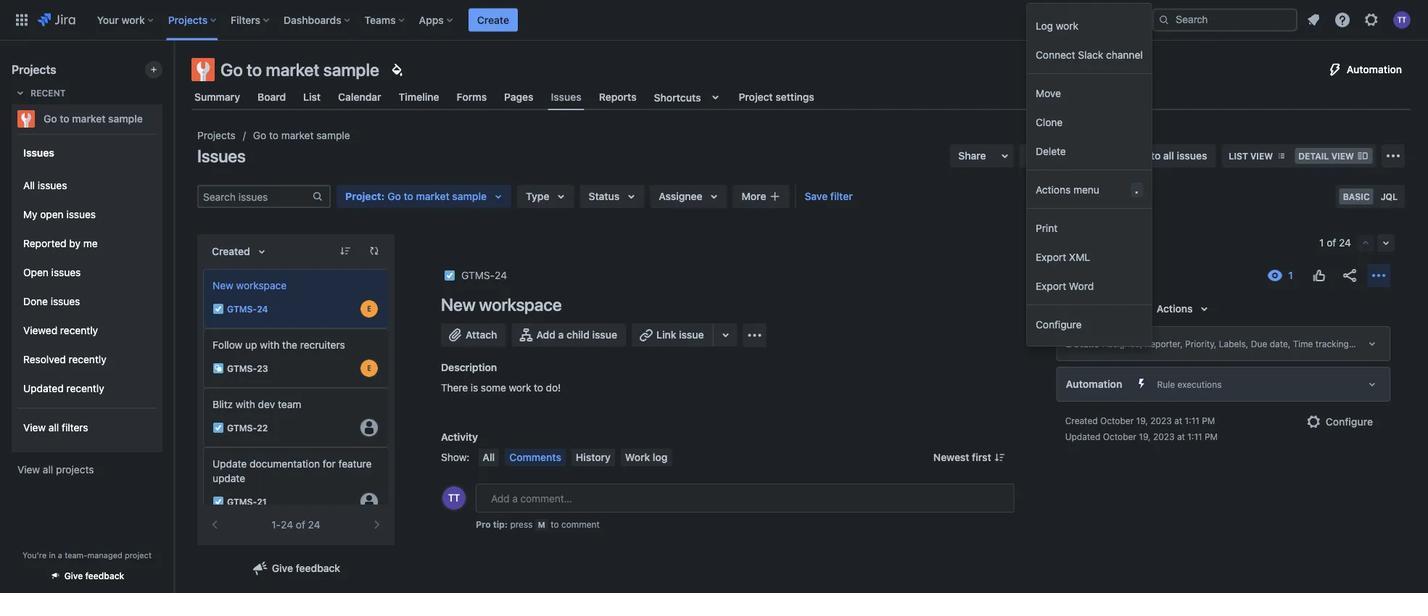Task type: locate. For each thing, give the bounding box(es) containing it.
gtms-22
[[227, 423, 268, 433]]

list inside list link
[[303, 91, 321, 103]]

banner
[[0, 0, 1429, 41]]

all inside group
[[49, 422, 59, 434]]

go inside 'link'
[[1135, 150, 1149, 162]]

timeline link
[[396, 84, 442, 110]]

1 horizontal spatial give
[[272, 563, 293, 575]]

dashboards
[[284, 14, 341, 26]]

list view
[[1229, 151, 1274, 161]]

1 horizontal spatial work
[[509, 382, 531, 394]]

gtms-24
[[461, 270, 507, 282], [227, 304, 268, 314]]

vote options: no one has voted for this issue yet. image
[[1311, 267, 1328, 284]]

apps
[[419, 14, 444, 26]]

collapse recent projects image
[[12, 84, 29, 102]]

list box
[[203, 269, 389, 593]]

issues up menu
[[1063, 150, 1093, 162]]

list link
[[300, 84, 324, 110]]

1 horizontal spatial automation
[[1347, 63, 1402, 75]]

there
[[441, 382, 468, 394]]

give down team-
[[64, 571, 83, 582]]

0 vertical spatial export
[[1029, 150, 1060, 162]]

issue
[[592, 329, 617, 341], [679, 329, 704, 341]]

recently down viewed recently link
[[69, 354, 106, 366]]

gtms- for workspace
[[227, 304, 257, 314]]

2 task image from the top
[[213, 422, 224, 434]]

project settings link
[[736, 84, 818, 110]]

work inside popup button
[[122, 14, 145, 26]]

follow up with the recruiters
[[213, 339, 345, 351]]

2 vertical spatial all
[[43, 464, 53, 476]]

go to market sample up list link
[[221, 59, 379, 80]]

export issues button
[[1020, 144, 1121, 168]]

1 vertical spatial 2023
[[1154, 432, 1175, 442]]

0 horizontal spatial configure
[[1036, 319, 1082, 330]]

recently for resolved recently
[[69, 354, 106, 366]]

share
[[959, 150, 986, 162]]

workspace
[[236, 280, 287, 292], [479, 295, 562, 315]]

comments
[[509, 452, 562, 464]]

group containing all issues
[[17, 167, 157, 408]]

export word
[[1036, 280, 1094, 292]]

give feedback down the 1-24 of 24
[[272, 563, 340, 575]]

issue right child
[[592, 329, 617, 341]]

assignee
[[659, 190, 703, 202]]

banner containing your work
[[0, 0, 1429, 41]]

0 vertical spatial updated
[[23, 383, 64, 395]]

0 vertical spatial configure link
[[1027, 310, 1152, 339]]

0 horizontal spatial give
[[64, 571, 83, 582]]

0 vertical spatial task image
[[213, 303, 224, 315]]

give for right give feedback button
[[272, 563, 293, 575]]

sample left add to starred image
[[108, 113, 143, 125]]

0 horizontal spatial a
[[58, 551, 62, 560]]

give
[[272, 563, 293, 575], [64, 571, 83, 582]]

market
[[266, 59, 320, 80], [72, 113, 106, 125], [281, 130, 314, 141], [416, 190, 450, 202]]

0 horizontal spatial give feedback button
[[41, 564, 133, 588]]

export for export xml
[[1036, 251, 1067, 263]]

1 issue from the left
[[592, 329, 617, 341]]

1 horizontal spatial actions
[[1157, 303, 1193, 315]]

0 vertical spatial a
[[558, 329, 564, 341]]

1 horizontal spatial new workspace
[[441, 295, 562, 315]]

newest first image
[[994, 452, 1006, 464]]

0 vertical spatial project
[[739, 91, 773, 103]]

new up attach 'button'
[[441, 295, 476, 315]]

addicon image
[[769, 191, 781, 202]]

new inside list box
[[213, 280, 233, 292]]

give down 1- on the left of the page
[[272, 563, 293, 575]]

of right "1"
[[1327, 237, 1337, 249]]

1 horizontal spatial feedback
[[296, 563, 340, 575]]

more
[[742, 190, 767, 202]]

view left filters
[[23, 422, 46, 434]]

go to market sample down recent
[[44, 113, 143, 125]]

group
[[1027, 7, 1152, 73], [1027, 74, 1152, 170], [17, 134, 157, 451], [17, 167, 157, 408], [1027, 209, 1152, 305]]

list box containing new workspace
[[203, 269, 389, 593]]

history
[[576, 452, 611, 464]]

1 vertical spatial configure link
[[1297, 411, 1382, 434]]

a right in
[[58, 551, 62, 560]]

resolved recently
[[23, 354, 106, 366]]

work for your work
[[122, 14, 145, 26]]

2 vertical spatial projects
[[197, 130, 236, 141]]

gtms- left copy link to issue 'image'
[[461, 270, 495, 282]]

issues for export issues
[[1063, 150, 1093, 162]]

create project image
[[148, 64, 160, 75]]

issue inside "button"
[[592, 329, 617, 341]]

work for log work
[[1056, 20, 1079, 32]]

projects down summary link
[[197, 130, 236, 141]]

0 horizontal spatial task image
[[213, 496, 224, 508]]

issues up all issues
[[23, 146, 54, 158]]

projects up collapse recent projects image
[[12, 63, 56, 77]]

1 task image from the top
[[213, 303, 224, 315]]

go up .
[[1135, 150, 1149, 162]]

press
[[510, 519, 533, 530]]

comments button
[[505, 449, 566, 467]]

issues inside group
[[23, 146, 54, 158]]

sample left type
[[452, 190, 487, 202]]

your profile and settings image
[[1394, 11, 1411, 29]]

workspace inside list box
[[236, 280, 287, 292]]

1 horizontal spatial project
[[739, 91, 773, 103]]

automation right automation icon at the right
[[1347, 63, 1402, 75]]

order by image
[[253, 243, 270, 260]]

actions for actions menu
[[1036, 184, 1071, 196]]

issue right link
[[679, 329, 704, 341]]

task image down blitz
[[213, 422, 224, 434]]

created inside 'dropdown button'
[[212, 246, 250, 258]]

task image
[[444, 270, 456, 282], [213, 496, 224, 508]]

recently down resolved recently link
[[66, 383, 104, 395]]

0 vertical spatial view
[[23, 422, 46, 434]]

view all filters
[[23, 422, 88, 434]]

projects
[[168, 14, 208, 26], [12, 63, 56, 77], [197, 130, 236, 141]]

24 right 1- on the left of the page
[[308, 519, 320, 531]]

1 vertical spatial all
[[49, 422, 59, 434]]

task image up follow on the bottom left of page
[[213, 303, 224, 315]]

resolved
[[23, 354, 66, 366]]

1 vertical spatial export
[[1036, 251, 1067, 263]]

1 vertical spatial updated
[[1066, 432, 1101, 442]]

go down recent
[[44, 113, 57, 125]]

automation down details
[[1066, 378, 1123, 390]]

with left dev
[[236, 399, 255, 411]]

new workspace down the created 'dropdown button'
[[213, 280, 287, 292]]

3 task element from the top
[[203, 448, 389, 522]]

1 horizontal spatial view
[[1332, 151, 1355, 161]]

0 vertical spatial automation
[[1347, 63, 1402, 75]]

1
[[1320, 237, 1324, 249]]

feedback down the 1-24 of 24
[[296, 563, 340, 575]]

details element
[[1057, 326, 1429, 361]]

0 vertical spatial 1:11
[[1185, 416, 1200, 426]]

issues for leftmost go to market sample link
[[23, 146, 54, 158]]

projects
[[56, 464, 94, 476]]

new workspace down copy link to issue 'image'
[[441, 295, 562, 315]]

assignee,
[[1103, 339, 1143, 349]]

1 vertical spatial created
[[1066, 416, 1098, 426]]

gtms- down the update
[[227, 497, 257, 507]]

dev
[[258, 399, 275, 411]]

1:11
[[1185, 416, 1200, 426], [1188, 432, 1203, 442]]

recruiters
[[300, 339, 345, 351]]

created button
[[203, 240, 279, 263]]

give for give feedback button to the left
[[64, 571, 83, 582]]

1 horizontal spatial all
[[483, 452, 495, 464]]

0 vertical spatial all
[[23, 180, 35, 192]]

2 horizontal spatial issues
[[551, 91, 582, 103]]

1 vertical spatial view
[[17, 464, 40, 476]]

work right your
[[122, 14, 145, 26]]

1 of 24
[[1320, 237, 1352, 249]]

recently
[[60, 325, 98, 337], [69, 354, 106, 366], [66, 383, 104, 395]]

tab list
[[183, 84, 1420, 110]]

1 vertical spatial october
[[1103, 432, 1137, 442]]

link issue button
[[632, 324, 714, 347]]

list for list view
[[1229, 151, 1248, 161]]

projects up sidebar navigation icon
[[168, 14, 208, 26]]

1 horizontal spatial a
[[558, 329, 564, 341]]

work right log on the top
[[1056, 20, 1079, 32]]

task element containing update documentation for feature update
[[203, 448, 389, 522]]

issues inside button
[[1063, 150, 1093, 162]]

gtms- for up
[[227, 363, 257, 374]]

1 horizontal spatial issue
[[679, 329, 704, 341]]

menu bar
[[476, 449, 675, 467]]

gtms- up up
[[227, 304, 257, 314]]

sample
[[323, 59, 379, 80], [108, 113, 143, 125], [316, 130, 350, 141], [452, 190, 487, 202]]

view all projects
[[17, 464, 94, 476]]

project left settings
[[739, 91, 773, 103]]

export down clone
[[1029, 150, 1060, 162]]

0 horizontal spatial gtms-24
[[227, 304, 268, 314]]

2 horizontal spatial work
[[1056, 20, 1079, 32]]

24 up up
[[257, 304, 268, 314]]

of
[[1327, 237, 1337, 249], [296, 519, 305, 531]]

group containing print
[[1027, 209, 1152, 305]]

1 task element from the top
[[203, 269, 389, 329]]

1 vertical spatial task image
[[213, 422, 224, 434]]

0 vertical spatial go to market sample
[[221, 59, 379, 80]]

list right the board at the top left
[[303, 91, 321, 103]]

issues up the open
[[38, 180, 67, 192]]

all up "my"
[[23, 180, 35, 192]]

24 inside list box
[[257, 304, 268, 314]]

export left word
[[1036, 280, 1067, 292]]

updated inside group
[[23, 383, 64, 395]]

a right add
[[558, 329, 564, 341]]

settings
[[776, 91, 815, 103]]

0 horizontal spatial updated
[[23, 383, 64, 395]]

24 up 'attach'
[[495, 270, 507, 282]]

actions image
[[1371, 267, 1388, 284]]

1 vertical spatial project
[[345, 190, 381, 202]]

new down the created 'dropdown button'
[[213, 280, 233, 292]]

teams
[[365, 14, 396, 26]]

automation element
[[1057, 367, 1391, 402]]

0 horizontal spatial view
[[1251, 151, 1274, 161]]

issue inside button
[[679, 329, 704, 341]]

1 view from the left
[[1251, 151, 1274, 161]]

export issues
[[1029, 150, 1093, 162]]

to inside 'link'
[[1151, 150, 1161, 162]]

2 vertical spatial export
[[1036, 280, 1067, 292]]

1 vertical spatial configure
[[1326, 416, 1373, 428]]

gtms-24 up up
[[227, 304, 268, 314]]

description
[[441, 362, 497, 374]]

all for all
[[483, 452, 495, 464]]

all inside 'link'
[[1164, 150, 1175, 162]]

all for all issues
[[23, 180, 35, 192]]

go to all issues
[[1135, 150, 1208, 162]]

activity
[[441, 431, 478, 443]]

go to market sample link down recent
[[12, 104, 157, 134]]

view left projects
[[17, 464, 40, 476]]

refresh image
[[369, 245, 380, 257]]

export inside button
[[1029, 150, 1060, 162]]

market down list link
[[281, 130, 314, 141]]

created inside "created october 19, 2023 at 1:11 pm updated october 19, 2023 at 1:11 pm"
[[1066, 416, 1098, 426]]

pages
[[504, 91, 534, 103]]

0 vertical spatial projects
[[168, 14, 208, 26]]

configure
[[1036, 319, 1082, 330], [1326, 416, 1373, 428]]

0 horizontal spatial with
[[236, 399, 255, 411]]

list for list
[[303, 91, 321, 103]]

open
[[40, 209, 64, 221]]

actions button
[[1128, 297, 1222, 321]]

appswitcher icon image
[[13, 11, 30, 29]]

0 horizontal spatial feedback
[[85, 571, 124, 582]]

search image
[[1159, 14, 1170, 26]]

1 horizontal spatial gtms-24
[[461, 270, 507, 282]]

projects inside popup button
[[168, 14, 208, 26]]

up
[[245, 339, 257, 351]]

task element
[[203, 269, 389, 329], [203, 388, 389, 448], [203, 448, 389, 522]]

0 horizontal spatial new workspace
[[213, 280, 287, 292]]

0 horizontal spatial work
[[122, 14, 145, 26]]

issues down projects link
[[197, 146, 246, 166]]

october
[[1101, 416, 1134, 426], [1103, 432, 1137, 442]]

reporter,
[[1145, 339, 1183, 349]]

reported
[[23, 238, 66, 250]]

issues right pages
[[551, 91, 582, 103]]

work inside button
[[1056, 20, 1079, 32]]

1 vertical spatial actions
[[1157, 303, 1193, 315]]

workspace down copy link to issue 'image'
[[479, 295, 562, 315]]

project
[[739, 91, 773, 103], [345, 190, 381, 202]]

1 horizontal spatial with
[[260, 339, 280, 351]]

0 vertical spatial all
[[1164, 150, 1175, 162]]

all right show:
[[483, 452, 495, 464]]

0 horizontal spatial new
[[213, 280, 233, 292]]

clone
[[1036, 116, 1063, 128]]

gtms- for documentation
[[227, 497, 257, 507]]

recently down done issues link
[[60, 325, 98, 337]]

gtms- for with
[[227, 423, 257, 433]]

gtms-24 up 'attach'
[[461, 270, 507, 282]]

1 horizontal spatial updated
[[1066, 432, 1101, 442]]

jira image
[[38, 11, 75, 29], [38, 11, 75, 29]]

sample up calendar
[[323, 59, 379, 80]]

feedback down the 'managed'
[[85, 571, 124, 582]]

0 horizontal spatial of
[[296, 519, 305, 531]]

2 vertical spatial recently
[[66, 383, 104, 395]]

detail view
[[1299, 151, 1355, 161]]

view for detail view
[[1332, 151, 1355, 161]]

view all filters link
[[17, 414, 157, 443]]

task element containing blitz with dev team
[[203, 388, 389, 448]]

go down board link
[[253, 130, 266, 141]]

Add a comment… field
[[476, 484, 1015, 513]]

1:11 down executions
[[1188, 432, 1203, 442]]

0 vertical spatial created
[[212, 246, 250, 258]]

actions inside 'actions' "popup button"
[[1157, 303, 1193, 315]]

0 vertical spatial configure
[[1036, 319, 1082, 330]]

0 vertical spatial task image
[[444, 270, 456, 282]]

0 horizontal spatial list
[[303, 91, 321, 103]]

gtms- down the blitz with dev team
[[227, 423, 257, 433]]

view for view all filters
[[23, 422, 46, 434]]

2 task element from the top
[[203, 388, 389, 448]]

1 horizontal spatial created
[[1066, 416, 1098, 426]]

0 vertical spatial at
[[1175, 416, 1183, 426]]

issues down reported by me
[[51, 267, 81, 279]]

1 vertical spatial recently
[[69, 354, 106, 366]]

reports link
[[596, 84, 640, 110]]

task element containing new workspace
[[203, 269, 389, 329]]

forms link
[[454, 84, 490, 110]]

give feedback down you're in a team-managed project
[[64, 571, 124, 582]]

1:11 down "rule executions"
[[1185, 416, 1200, 426]]

export xml link
[[1027, 242, 1152, 271]]

market up list link
[[266, 59, 320, 80]]

reported by me link
[[17, 229, 157, 258]]

give feedback button down the 1-24 of 24
[[243, 557, 349, 580]]

1 horizontal spatial list
[[1229, 151, 1248, 161]]

view right detail
[[1332, 151, 1355, 161]]

give feedback button down you're in a team-managed project
[[41, 564, 133, 588]]

open share dialog image
[[997, 147, 1014, 165]]

2 view from the left
[[1332, 151, 1355, 161]]

0 horizontal spatial actions
[[1036, 184, 1071, 196]]

workspace down the order by icon
[[236, 280, 287, 292]]

issues left list view
[[1177, 150, 1208, 162]]

do!
[[546, 382, 561, 394]]

project up the "refresh" image
[[345, 190, 381, 202]]

attach button
[[441, 324, 506, 347]]

19,
[[1137, 416, 1148, 426], [1139, 432, 1151, 442]]

of right 1- on the left of the page
[[296, 519, 305, 531]]

1 vertical spatial task image
[[213, 496, 224, 508]]

calendar
[[338, 91, 381, 103]]

0 horizontal spatial created
[[212, 246, 250, 258]]

0 vertical spatial 2023
[[1151, 416, 1172, 426]]

export left xml
[[1036, 251, 1067, 263]]

go right ":"
[[388, 190, 401, 202]]

0 vertical spatial new
[[213, 280, 233, 292]]

1 vertical spatial at
[[1178, 432, 1185, 442]]

0 vertical spatial list
[[303, 91, 321, 103]]

view for view all projects
[[17, 464, 40, 476]]

task image
[[213, 303, 224, 315], [213, 422, 224, 434]]

task image left the gtms-24 'link'
[[444, 270, 456, 282]]

group containing log work
[[1027, 7, 1152, 73]]

view left detail
[[1251, 151, 1274, 161]]

sidebar navigation image
[[158, 58, 190, 87]]

priority,
[[1186, 339, 1217, 349]]

go to market sample down list link
[[253, 130, 350, 141]]

0 vertical spatial actions
[[1036, 184, 1071, 196]]

0 horizontal spatial configure link
[[1027, 310, 1152, 339]]

created
[[212, 246, 250, 258], [1066, 416, 1098, 426]]

sub task image
[[213, 363, 224, 374]]

2 issue from the left
[[679, 329, 704, 341]]

primary element
[[9, 0, 1153, 40]]

1 vertical spatial projects
[[12, 63, 56, 77]]

at
[[1175, 416, 1183, 426], [1178, 432, 1185, 442]]

is
[[471, 382, 478, 394]]

with right up
[[260, 339, 280, 351]]

all inside button
[[483, 452, 495, 464]]

view inside group
[[23, 422, 46, 434]]

actions up reporter,
[[1157, 303, 1193, 315]]

gtms- right sub task icon
[[227, 363, 257, 374]]

a inside "button"
[[558, 329, 564, 341]]

0 vertical spatial with
[[260, 339, 280, 351]]

0 horizontal spatial automation
[[1066, 378, 1123, 390]]

all
[[23, 180, 35, 192], [483, 452, 495, 464]]

comment
[[562, 519, 600, 530]]

0 horizontal spatial workspace
[[236, 280, 287, 292]]

list right go to all issues 'link'
[[1229, 151, 1248, 161]]

1 vertical spatial pm
[[1205, 432, 1218, 442]]

task image down the update
[[213, 496, 224, 508]]

0 vertical spatial pm
[[1202, 416, 1216, 426]]

all
[[1164, 150, 1175, 162], [49, 422, 59, 434], [43, 464, 53, 476]]

0 vertical spatial workspace
[[236, 280, 287, 292]]

save
[[805, 190, 828, 202]]

gtms- inside "sub-task" element
[[227, 363, 257, 374]]

status
[[589, 190, 620, 202]]

eloisefrancis23 image
[[361, 360, 378, 377]]

work right some
[[509, 382, 531, 394]]

issues
[[551, 91, 582, 103], [197, 146, 246, 166], [23, 146, 54, 158]]

go to market sample link down list link
[[253, 127, 350, 144]]

issues up viewed recently
[[51, 296, 80, 308]]

share button
[[950, 144, 1014, 168]]

actions left menu
[[1036, 184, 1071, 196]]

feature
[[339, 458, 372, 470]]

0 horizontal spatial issue
[[592, 329, 617, 341]]

copy link to issue image
[[504, 269, 516, 281]]

filters button
[[226, 8, 275, 32]]

gtms-
[[461, 270, 495, 282], [227, 304, 257, 314], [227, 363, 257, 374], [227, 423, 257, 433], [227, 497, 257, 507]]



Task type: describe. For each thing, give the bounding box(es) containing it.
pages link
[[501, 84, 537, 110]]

channel
[[1107, 49, 1143, 61]]

project for project settings
[[739, 91, 773, 103]]

resolved recently link
[[17, 345, 157, 374]]

create button
[[469, 8, 518, 32]]

executions
[[1178, 379, 1222, 390]]

update
[[213, 473, 245, 485]]

slack
[[1078, 49, 1104, 61]]

group containing issues
[[17, 134, 157, 451]]

done issues
[[23, 296, 80, 308]]

sub-task element
[[203, 329, 389, 388]]

0 horizontal spatial give feedback
[[64, 571, 124, 582]]

connect slack channel
[[1036, 49, 1143, 61]]

export word link
[[1027, 271, 1152, 300]]

print link
[[1027, 213, 1152, 242]]

history button
[[572, 449, 615, 467]]

detail
[[1299, 151, 1330, 161]]

reports
[[599, 91, 637, 103]]

1 vertical spatial 1:11
[[1188, 432, 1203, 442]]

1-
[[272, 519, 281, 531]]

your
[[97, 14, 119, 26]]

print
[[1036, 222, 1058, 234]]

log work button
[[1027, 11, 1152, 40]]

save filter button
[[796, 185, 862, 208]]

link
[[657, 329, 677, 341]]

issues for done issues
[[51, 296, 80, 308]]

work
[[625, 452, 650, 464]]

menu bar containing all
[[476, 449, 675, 467]]

project : go to market sample
[[345, 190, 487, 202]]

work log button
[[621, 449, 672, 467]]

type button
[[517, 185, 574, 208]]

shortcuts button
[[651, 84, 727, 110]]

projects for projects popup button
[[168, 14, 208, 26]]

share image
[[1342, 267, 1359, 284]]

export for export issues
[[1029, 150, 1060, 162]]

rule executions
[[1158, 379, 1222, 390]]

you're
[[23, 551, 47, 560]]

labels,
[[1219, 339, 1249, 349]]

my open issues
[[23, 209, 96, 221]]

shortcuts
[[654, 91, 701, 103]]

0 vertical spatial of
[[1327, 237, 1337, 249]]

attach
[[466, 329, 497, 341]]

m
[[538, 520, 545, 530]]

projects for projects link
[[197, 130, 236, 141]]

tab list containing issues
[[183, 84, 1420, 110]]

newest first
[[934, 452, 992, 464]]

24 inside 'link'
[[495, 270, 507, 282]]

1 horizontal spatial configure link
[[1297, 411, 1382, 434]]

team-
[[65, 551, 87, 560]]

you're in a team-managed project
[[23, 551, 152, 560]]

project for project : go to market sample
[[345, 190, 381, 202]]

gtms-21
[[227, 497, 267, 507]]

import and bulk change issues image
[[1385, 147, 1402, 165]]

due
[[1251, 339, 1268, 349]]

first
[[972, 452, 992, 464]]

1 vertical spatial 19,
[[1139, 432, 1151, 442]]

task image for new workspace
[[213, 303, 224, 315]]

1 vertical spatial new workspace
[[441, 295, 562, 315]]

add app image
[[746, 327, 764, 344]]

task image for blitz with dev team
[[213, 422, 224, 434]]

1 horizontal spatial go to market sample link
[[253, 127, 350, 144]]

1 vertical spatial automation
[[1066, 378, 1123, 390]]

group containing move
[[1027, 74, 1152, 170]]

actions menu
[[1036, 184, 1100, 196]]

gtms- inside 'link'
[[461, 270, 495, 282]]

link web pages and more image
[[717, 326, 735, 344]]

24 down "update documentation for feature update"
[[281, 519, 293, 531]]

your work
[[97, 14, 145, 26]]

log work
[[1036, 20, 1079, 32]]

update documentation for feature update
[[213, 458, 372, 485]]

move button
[[1027, 78, 1152, 107]]

teams button
[[360, 8, 410, 32]]

all issues link
[[17, 171, 157, 200]]

tip:
[[493, 519, 508, 530]]

all for projects
[[43, 464, 53, 476]]

go up summary
[[221, 59, 243, 80]]

issues for all issues
[[38, 180, 67, 192]]

status button
[[580, 185, 644, 208]]

projects link
[[197, 127, 236, 144]]

help image
[[1334, 11, 1352, 29]]

all button
[[478, 449, 499, 467]]

viewed recently
[[23, 325, 98, 337]]

issues for open issues
[[51, 267, 81, 279]]

project
[[125, 551, 152, 560]]

calendar link
[[335, 84, 384, 110]]

1 horizontal spatial task image
[[444, 270, 456, 282]]

1 vertical spatial of
[[296, 519, 305, 531]]

1 vertical spatial go to market sample
[[44, 113, 143, 125]]

all for filters
[[49, 422, 59, 434]]

market up all issues link
[[72, 113, 106, 125]]

export xml
[[1036, 251, 1091, 263]]

viewed
[[23, 325, 57, 337]]

pro tip: press m to comment
[[476, 519, 600, 530]]

board link
[[255, 84, 289, 110]]

more button
[[733, 185, 790, 208]]

set background color image
[[388, 61, 406, 78]]

sort descending image
[[340, 245, 351, 257]]

follow
[[213, 339, 243, 351]]

settings image
[[1363, 11, 1381, 29]]

1 vertical spatial new
[[441, 295, 476, 315]]

0 vertical spatial gtms-24
[[461, 270, 507, 282]]

0 horizontal spatial go to market sample link
[[12, 104, 157, 134]]

sample down list link
[[316, 130, 350, 141]]

newest first button
[[925, 449, 1015, 467]]

Search field
[[1153, 8, 1298, 32]]

1 vertical spatial with
[[236, 399, 255, 411]]

automation inside 'button'
[[1347, 63, 1402, 75]]

Search issues text field
[[199, 186, 312, 207]]

notifications image
[[1305, 11, 1323, 29]]

managed
[[87, 551, 122, 560]]

open issues link
[[17, 258, 157, 287]]

filters
[[62, 422, 88, 434]]

profile image of terry turtle image
[[443, 487, 466, 510]]

blitz with dev team
[[213, 399, 301, 411]]

automation button
[[1318, 58, 1411, 81]]

1 vertical spatial a
[[58, 551, 62, 560]]

recently for updated recently
[[66, 383, 104, 395]]

issues for projects link
[[197, 146, 246, 166]]

created october 19, 2023 at 1:11 pm updated october 19, 2023 at 1:11 pm
[[1066, 416, 1218, 442]]

22
[[257, 423, 268, 433]]

recently for viewed recently
[[60, 325, 98, 337]]

move
[[1036, 87, 1061, 99]]

21
[[257, 497, 267, 507]]

0 vertical spatial october
[[1101, 416, 1134, 426]]

issues inside 'link'
[[1177, 150, 1208, 162]]

jql
[[1381, 192, 1398, 202]]

actions for actions
[[1157, 303, 1193, 315]]

my
[[23, 209, 37, 221]]

work log
[[625, 452, 668, 464]]

add to starred image
[[158, 110, 176, 128]]

1 horizontal spatial configure
[[1326, 416, 1373, 428]]

rule
[[1158, 379, 1176, 390]]

reported by me
[[23, 238, 98, 250]]

connect
[[1036, 49, 1076, 61]]

updated inside "created october 19, 2023 at 1:11 pm updated october 19, 2023 at 1:11 pm"
[[1066, 432, 1101, 442]]

export for export word
[[1036, 280, 1067, 292]]

gtms-24 inside task element
[[227, 304, 268, 314]]

word
[[1069, 280, 1094, 292]]

done issues link
[[17, 287, 157, 316]]

with inside "sub-task" element
[[260, 339, 280, 351]]

1 horizontal spatial give feedback button
[[243, 557, 349, 580]]

view all projects link
[[12, 457, 163, 483]]

link issue
[[657, 329, 704, 341]]

0 vertical spatial new workspace
[[213, 280, 287, 292]]

created for created october 19, 2023 at 1:11 pm updated october 19, 2023 at 1:11 pm
[[1066, 416, 1098, 426]]

2 vertical spatial go to market sample
[[253, 130, 350, 141]]

view for list view
[[1251, 151, 1274, 161]]

created for created
[[212, 246, 250, 258]]

0 vertical spatial 19,
[[1137, 416, 1148, 426]]

automation image
[[1327, 61, 1344, 78]]

market right ":"
[[416, 190, 450, 202]]

open issues
[[23, 267, 81, 279]]

1 horizontal spatial give feedback
[[272, 563, 340, 575]]

create
[[477, 14, 509, 26]]

eloisefrancis23 image
[[361, 300, 378, 318]]

assignee button
[[650, 185, 727, 208]]

1 horizontal spatial workspace
[[479, 295, 562, 315]]

issues right the open
[[66, 209, 96, 221]]

your work button
[[93, 8, 159, 32]]

24 right "1"
[[1339, 237, 1352, 249]]



Task type: vqa. For each thing, say whether or not it's contained in the screenshot.
the rightmost Go to market sample "link"
yes



